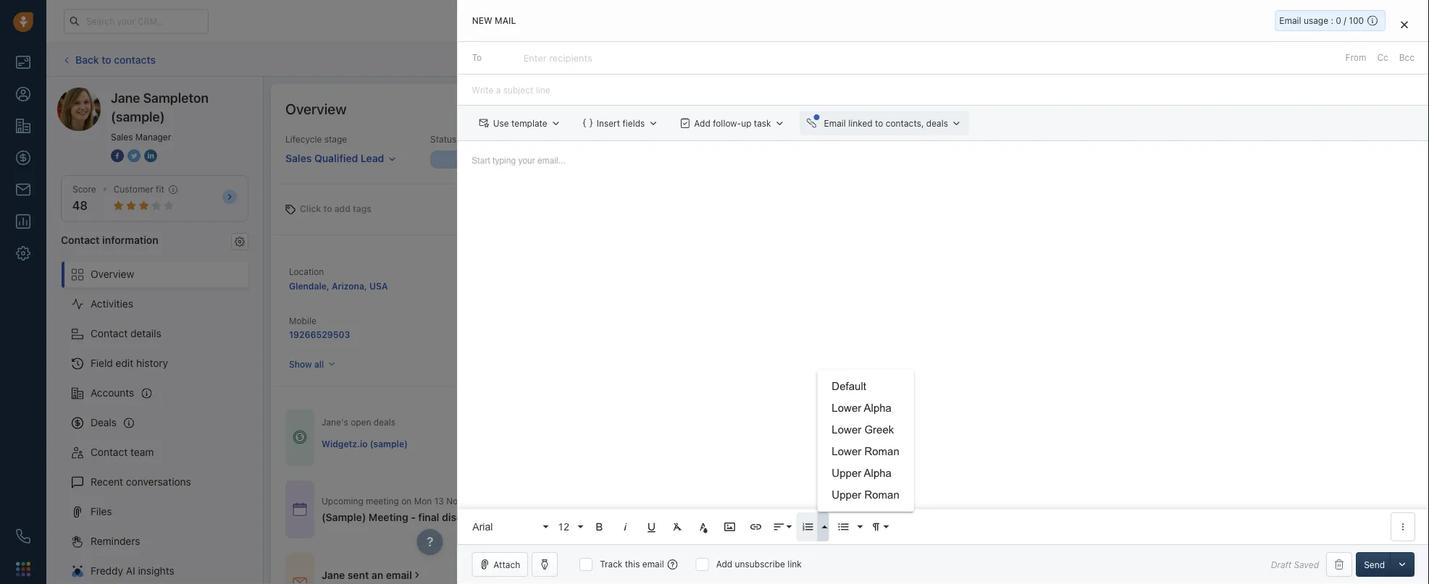 Task type: locate. For each thing, give the bounding box(es) containing it.
0 horizontal spatial details
[[130, 328, 161, 340]]

(sample) inside jane sampleton (sample)
[[111, 109, 165, 124]]

to
[[472, 53, 482, 63]]

roman for lower roman
[[864, 446, 900, 458]]

nov, right 13
[[446, 496, 464, 506]]

1 horizontal spatial email
[[1280, 16, 1301, 26]]

ai
[[126, 565, 135, 577]]

close image
[[1401, 20, 1408, 29]]

1 horizontal spatial deals
[[926, 118, 948, 128]]

1 vertical spatial add
[[694, 118, 710, 128]]

1 vertical spatial deal
[[546, 512, 566, 524]]

customize overview button
[[1296, 99, 1408, 119]]

the
[[527, 512, 543, 524]]

2 container_wx8msf4aqz5i3rn1 image from the top
[[293, 503, 307, 517]]

1 vertical spatial jane
[[322, 569, 345, 581]]

deal inside upcoming meeting on mon 13 nov, 2023 from 23:30 to wed 15 nov, 2023 at 00:00 (sample) meeting - final discussion about the deal
[[546, 512, 566, 524]]

sales up the facebook circled image
[[111, 132, 133, 142]]

to left wed
[[539, 496, 547, 506]]

deals right open
[[374, 418, 396, 428]]

details inside view details link
[[1028, 505, 1055, 515]]

0 vertical spatial sales
[[111, 132, 133, 142]]

upper for upper roman
[[832, 489, 861, 501]]

fit
[[156, 184, 164, 195]]

italic (⌘i) image
[[619, 521, 632, 534]]

0 vertical spatial jane
[[111, 90, 140, 105]]

lower
[[832, 402, 861, 414], [832, 424, 861, 436], [832, 446, 861, 458]]

container_wx8msf4aqz5i3rn1 image
[[293, 430, 307, 445], [293, 503, 307, 517], [293, 576, 307, 585]]

application
[[457, 141, 1429, 545]]

2 lower from the top
[[832, 424, 861, 436]]

(sample) down open
[[370, 439, 408, 449]]

facebook circled image
[[111, 148, 124, 163]]

jane down the "contacts"
[[111, 90, 140, 105]]

nov, right 15
[[582, 496, 600, 506]]

(sample)
[[111, 109, 165, 124], [370, 439, 408, 449]]

3
[[806, 439, 811, 449]]

1 vertical spatial alpha
[[864, 468, 892, 480]]

email right "an"
[[386, 569, 412, 581]]

glendale,
[[289, 281, 329, 291]]

jane left the sent
[[322, 569, 345, 581]]

2023 up discussion
[[467, 496, 488, 506]]

insert link (⌘k) image
[[749, 521, 762, 534]]

to inside upcoming meeting on mon 13 nov, 2023 from 23:30 to wed 15 nov, 2023 at 00:00 (sample) meeting - final discussion about the deal
[[539, 496, 547, 506]]

1 vertical spatial details
[[1028, 505, 1055, 515]]

contact for contact information
[[61, 234, 100, 246]]

mon
[[414, 496, 432, 506]]

-
[[411, 512, 416, 524]]

default link
[[817, 376, 914, 398]]

lower alpha link
[[817, 398, 914, 419]]

use template button
[[472, 111, 568, 136]]

0 vertical spatial overview
[[285, 100, 347, 117]]

0 horizontal spatial nov,
[[446, 496, 464, 506]]

0 vertical spatial details
[[130, 328, 161, 340]]

email image
[[1286, 15, 1296, 27]]

1 vertical spatial (sample)
[[370, 439, 408, 449]]

email
[[1280, 16, 1301, 26], [824, 118, 846, 128]]

email inside button
[[824, 118, 846, 128]]

0 vertical spatial new
[[472, 16, 492, 26]]

freddy
[[91, 565, 123, 577]]

1 horizontal spatial overview
[[285, 100, 347, 117]]

usa
[[369, 281, 388, 291]]

alpha down lower roman link
[[864, 468, 892, 480]]

1 vertical spatial lower
[[832, 424, 861, 436]]

0 vertical spatial alpha
[[864, 402, 892, 414]]

location glendale, arizona, usa
[[289, 267, 388, 291]]

container_wx8msf4aqz5i3rn1 image left the sent
[[293, 576, 307, 585]]

2 upper from the top
[[832, 489, 861, 501]]

sales for sales qualified lead
[[285, 152, 312, 164]]

email left linked
[[824, 118, 846, 128]]

0 vertical spatial (sample)
[[111, 109, 165, 124]]

1 horizontal spatial add
[[716, 560, 733, 570]]

lower for lower alpha
[[832, 402, 861, 414]]

link
[[788, 560, 802, 570]]

1 horizontal spatial sales
[[285, 152, 312, 164]]

upper down lower roman link
[[832, 468, 861, 480]]

1 horizontal spatial 2023
[[603, 496, 624, 506]]

19266529503 link
[[289, 330, 350, 340]]

contacts,
[[886, 118, 924, 128]]

paragraph format image
[[870, 521, 883, 534]]

container_wx8msf4aqz5i3rn1 image left widgetz.io
[[293, 430, 307, 445]]

1 vertical spatial contact
[[91, 328, 128, 340]]

to right linked
[[875, 118, 883, 128]]

freddy ai insights
[[91, 565, 174, 577]]

2 vertical spatial container_wx8msf4aqz5i3rn1 image
[[293, 576, 307, 585]]

jane for jane sent an email
[[322, 569, 345, 581]]

lifecycle stage
[[285, 134, 347, 145]]

1 horizontal spatial deal
[[1332, 55, 1350, 65]]

lower down default at right
[[832, 402, 861, 414]]

view
[[1006, 505, 1025, 515]]

this
[[625, 560, 640, 570]]

deal
[[1332, 55, 1350, 65], [546, 512, 566, 524]]

add left 'follow-'
[[694, 118, 710, 128]]

0 horizontal spatial overview
[[91, 268, 134, 280]]

use
[[493, 118, 509, 128]]

sales for sales manager
[[111, 132, 133, 142]]

sales down lifecycle
[[285, 152, 312, 164]]

manager
[[135, 132, 171, 142]]

1 horizontal spatial details
[[1028, 505, 1055, 515]]

2 vertical spatial lower
[[832, 446, 861, 458]]

0 vertical spatial container_wx8msf4aqz5i3rn1 image
[[293, 430, 307, 445]]

contact team
[[91, 447, 154, 459]]

to left 'add'
[[323, 204, 332, 214]]

email right this
[[642, 560, 664, 570]]

13
[[434, 496, 444, 506]]

3 lower from the top
[[832, 446, 861, 458]]

1 alpha from the top
[[864, 402, 892, 414]]

linkedin circled image
[[144, 148, 157, 163]]

insert image (⌘p) image
[[723, 521, 736, 534]]

2023 left at
[[603, 496, 624, 506]]

email left usage
[[1280, 16, 1301, 26]]

0 horizontal spatial 2023
[[467, 496, 488, 506]]

(sample)
[[322, 512, 366, 524]]

cc
[[1377, 53, 1388, 63]]

0 vertical spatial roman
[[864, 446, 900, 458]]

2 roman from the top
[[864, 489, 900, 501]]

upper alpha link
[[817, 463, 914, 485]]

(sample) inside row
[[370, 439, 408, 449]]

score
[[72, 184, 96, 195]]

draft
[[1271, 560, 1292, 570]]

application containing default
[[457, 141, 1429, 545]]

alpha up the greek
[[864, 402, 892, 414]]

information
[[102, 234, 158, 246]]

email for email usage : 0 / 100
[[1280, 16, 1301, 26]]

overview up lifecycle stage
[[285, 100, 347, 117]]

add for add deal
[[1314, 55, 1330, 65]]

field edit history
[[91, 358, 168, 369]]

/
[[1344, 16, 1347, 26]]

0 vertical spatial lower
[[832, 402, 861, 414]]

deal down the 0
[[1332, 55, 1350, 65]]

48 button
[[72, 199, 88, 213]]

1 horizontal spatial (sample)
[[370, 439, 408, 449]]

alpha for lower alpha
[[864, 402, 892, 414]]

add for add unsubscribe link
[[716, 560, 733, 570]]

0 vertical spatial contact
[[61, 234, 100, 246]]

0 horizontal spatial deals
[[374, 418, 396, 428]]

1 vertical spatial roman
[[864, 489, 900, 501]]

lower roman link
[[817, 441, 914, 463]]

sales qualified lead link
[[285, 146, 397, 166]]

alpha inside upper alpha link
[[864, 468, 892, 480]]

up
[[741, 118, 751, 128]]

100
[[1349, 16, 1364, 26]]

lower greek link
[[817, 419, 914, 441]]

0 vertical spatial deals
[[926, 118, 948, 128]]

0 vertical spatial add
[[1314, 55, 1330, 65]]

0 horizontal spatial (sample)
[[111, 109, 165, 124]]

lower up upper alpha
[[832, 446, 861, 458]]

final
[[418, 512, 439, 524]]

1 vertical spatial email
[[824, 118, 846, 128]]

details for contact details
[[130, 328, 161, 340]]

recent conversations
[[91, 476, 191, 488]]

track
[[600, 560, 623, 570]]

1 horizontal spatial nov,
[[582, 496, 600, 506]]

0 horizontal spatial jane
[[111, 90, 140, 105]]

1 horizontal spatial new
[[507, 155, 525, 165]]

widgetz.io
[[322, 439, 368, 449]]

3 container_wx8msf4aqz5i3rn1 image from the top
[[293, 576, 307, 585]]

new down use template dropdown button
[[507, 155, 525, 165]]

new left mail
[[472, 16, 492, 26]]

0 horizontal spatial email
[[386, 569, 412, 581]]

at
[[626, 496, 634, 506]]

add left unsubscribe
[[716, 560, 733, 570]]

alpha inside lower alpha link
[[864, 402, 892, 414]]

1 horizontal spatial jane
[[322, 569, 345, 581]]

2 vertical spatial contact
[[91, 447, 128, 459]]

2 alpha from the top
[[864, 468, 892, 480]]

roman down upper alpha link
[[864, 489, 900, 501]]

new for new
[[507, 155, 525, 165]]

1 vertical spatial new
[[507, 155, 525, 165]]

field
[[91, 358, 113, 369]]

discussion
[[442, 512, 494, 524]]

reminders
[[91, 536, 140, 548]]

19266529503
[[289, 330, 350, 340]]

dialog
[[457, 0, 1429, 585]]

1 vertical spatial container_wx8msf4aqz5i3rn1 image
[[293, 503, 307, 517]]

2 horizontal spatial add
[[1314, 55, 1330, 65]]

row
[[322, 430, 914, 460]]

dialog containing default
[[457, 0, 1429, 585]]

0 horizontal spatial deal
[[546, 512, 566, 524]]

insights
[[138, 565, 174, 577]]

(sample) up sales manager
[[111, 109, 165, 124]]

email usage : 0 / 100
[[1280, 16, 1364, 26]]

details up history
[[130, 328, 161, 340]]

0 horizontal spatial new
[[472, 16, 492, 26]]

overview up activities
[[91, 268, 134, 280]]

1 vertical spatial upper
[[832, 489, 861, 501]]

details right view on the right of page
[[1028, 505, 1055, 515]]

roman down the greek
[[864, 446, 900, 458]]

attach button
[[472, 553, 528, 577]]

all
[[314, 359, 324, 370]]

new link
[[430, 151, 593, 169]]

jane inside jane sampleton (sample)
[[111, 90, 140, 105]]

deals
[[91, 417, 117, 429]]

files
[[91, 506, 112, 518]]

container_wx8msf4aqz5i3rn1 image left the "upcoming"
[[293, 503, 307, 517]]

0 horizontal spatial add
[[694, 118, 710, 128]]

0 vertical spatial email
[[1280, 16, 1301, 26]]

to right back
[[102, 53, 111, 65]]

0 horizontal spatial email
[[824, 118, 846, 128]]

0 horizontal spatial sales
[[111, 132, 133, 142]]

contact down 48 button
[[61, 234, 100, 246]]

deals right contacts,
[[926, 118, 948, 128]]

0 vertical spatial upper
[[832, 468, 861, 480]]

add follow-up task button
[[673, 111, 792, 136], [673, 111, 792, 136]]

1 vertical spatial sales
[[285, 152, 312, 164]]

wed
[[549, 496, 568, 506]]

lower for lower roman
[[832, 446, 861, 458]]

add for add follow-up task
[[694, 118, 710, 128]]

phone element
[[9, 522, 38, 551]]

row containing closes in 3 days
[[322, 430, 914, 460]]

contact down activities
[[91, 328, 128, 340]]

jane sampleton (sample)
[[111, 90, 209, 124]]

from
[[1346, 53, 1366, 63]]

0 vertical spatial deal
[[1332, 55, 1350, 65]]

add inside button
[[1314, 55, 1330, 65]]

12 button
[[553, 513, 585, 542]]

lower alpha
[[832, 402, 892, 414]]

23:30
[[512, 496, 536, 506]]

deal inside button
[[1332, 55, 1350, 65]]

lower down lower alpha
[[832, 424, 861, 436]]

deal down wed
[[546, 512, 566, 524]]

add left 'from'
[[1314, 55, 1330, 65]]

1 roman from the top
[[864, 446, 900, 458]]

contact up 'recent'
[[91, 447, 128, 459]]

customize overview
[[1317, 104, 1400, 114]]

1 upper from the top
[[832, 468, 861, 480]]

roman
[[864, 446, 900, 458], [864, 489, 900, 501]]

2 vertical spatial add
[[716, 560, 733, 570]]

1 lower from the top
[[832, 402, 861, 414]]

1 container_wx8msf4aqz5i3rn1 image from the top
[[293, 430, 307, 445]]

contact information
[[61, 234, 158, 246]]

upper down upper alpha
[[832, 489, 861, 501]]

jane sent an email
[[322, 569, 412, 581]]



Task type: vqa. For each thing, say whether or not it's contained in the screenshot.
Sales
yes



Task type: describe. For each thing, give the bounding box(es) containing it.
use template
[[493, 118, 547, 128]]

attach
[[494, 560, 520, 570]]

back to contacts
[[75, 53, 156, 65]]

add
[[334, 204, 351, 214]]

text color image
[[697, 521, 710, 534]]

upcoming meeting on mon 13 nov, 2023 from 23:30 to wed 15 nov, 2023 at 00:00 (sample) meeting - final discussion about the deal
[[322, 496, 661, 524]]

meeting
[[366, 496, 399, 506]]

back
[[75, 53, 99, 65]]

roman for upper roman
[[864, 489, 900, 501]]

add deal button
[[1292, 47, 1357, 72]]

mail
[[495, 16, 516, 26]]

stage
[[324, 134, 347, 145]]

jane's
[[322, 418, 348, 428]]

recent
[[91, 476, 123, 488]]

1 vertical spatial deals
[[374, 418, 396, 428]]

view details link
[[998, 496, 1062, 523]]

phone image
[[16, 530, 30, 544]]

days
[[813, 439, 833, 449]]

send
[[1364, 560, 1385, 570]]

Enter recipients text field
[[523, 46, 595, 70]]

arial button
[[468, 513, 550, 542]]

task
[[754, 118, 771, 128]]

mobile
[[289, 316, 316, 326]]

sampleton
[[143, 90, 209, 105]]

fields
[[622, 118, 645, 128]]

twitter circled image
[[127, 148, 141, 163]]

arizona,
[[332, 281, 367, 291]]

jane for jane sampleton (sample)
[[111, 90, 140, 105]]

track this email
[[600, 560, 664, 570]]

Write a subject line text field
[[457, 75, 1429, 105]]

contact for contact team
[[91, 447, 128, 459]]

show all
[[289, 359, 324, 370]]

conversations
[[126, 476, 191, 488]]

on
[[401, 496, 412, 506]]

about
[[496, 512, 525, 524]]

upper for upper alpha
[[832, 468, 861, 480]]

unsubscribe
[[735, 560, 785, 570]]

underline (⌘u) image
[[645, 521, 658, 534]]

sent
[[348, 569, 369, 581]]

48
[[72, 199, 88, 213]]

email for email linked to contacts, deals
[[824, 118, 846, 128]]

new mail
[[472, 16, 516, 26]]

follow-
[[713, 118, 741, 128]]

glendale, arizona, usa link
[[289, 281, 388, 291]]

activities
[[91, 298, 133, 310]]

team
[[130, 447, 154, 459]]

clear formatting image
[[671, 521, 684, 534]]

sales manager
[[111, 132, 171, 142]]

Search your CRM... text field
[[64, 9, 209, 34]]

contacts
[[114, 53, 156, 65]]

container_wx8msf4aqz5i3rn1 image for view details
[[293, 503, 307, 517]]

contact details
[[91, 328, 161, 340]]

lower greek
[[832, 424, 894, 436]]

freshworks switcher image
[[16, 562, 30, 577]]

upcoming
[[322, 496, 363, 506]]

1 vertical spatial overview
[[91, 268, 134, 280]]

show
[[289, 359, 312, 370]]

12
[[558, 522, 569, 533]]

new for new mail
[[472, 16, 492, 26]]

overview
[[1363, 104, 1400, 114]]

linked
[[848, 118, 872, 128]]

back to contacts link
[[61, 48, 156, 71]]

contact for contact details
[[91, 328, 128, 340]]

add unsubscribe link
[[716, 560, 802, 570]]

to inside button
[[875, 118, 883, 128]]

status
[[430, 134, 457, 145]]

email linked to contacts, deals
[[824, 118, 948, 128]]

add follow-up task
[[694, 118, 771, 128]]

1 horizontal spatial email
[[642, 560, 664, 570]]

insert fields button
[[575, 111, 666, 136]]

qualified
[[314, 152, 358, 164]]

click
[[300, 204, 321, 214]]

upper roman link
[[817, 485, 914, 506]]

upper alpha
[[832, 468, 892, 480]]

unordered list image
[[837, 521, 850, 534]]

usage
[[1304, 16, 1329, 26]]

alpha for upper alpha
[[864, 468, 892, 480]]

bcc
[[1399, 53, 1415, 63]]

widgetz.io (sample)
[[322, 439, 408, 449]]

upper roman
[[832, 489, 900, 501]]

lower roman
[[832, 446, 900, 458]]

edit
[[116, 358, 133, 369]]

lead
[[361, 152, 384, 164]]

saved
[[1294, 560, 1319, 570]]

jane's open deals
[[322, 418, 396, 428]]

deals inside button
[[926, 118, 948, 128]]

1 nov, from the left
[[446, 496, 464, 506]]

insert
[[596, 118, 620, 128]]

lifecycle
[[285, 134, 322, 145]]

container_wx8msf4aqz5i3rn1 image for widgetz.io (sample)
[[293, 430, 307, 445]]

greek
[[864, 424, 894, 436]]

widgetz.io (sample) link
[[322, 438, 408, 451]]

mng settings image
[[235, 237, 245, 247]]

view details
[[1006, 505, 1055, 515]]

2 nov, from the left
[[582, 496, 600, 506]]

lower for lower greek
[[832, 424, 861, 436]]

details for view details
[[1028, 505, 1055, 515]]

1 2023 from the left
[[467, 496, 488, 506]]

email linked to contacts, deals button
[[799, 111, 969, 136]]

2 2023 from the left
[[603, 496, 624, 506]]

send button
[[1356, 553, 1393, 577]]



